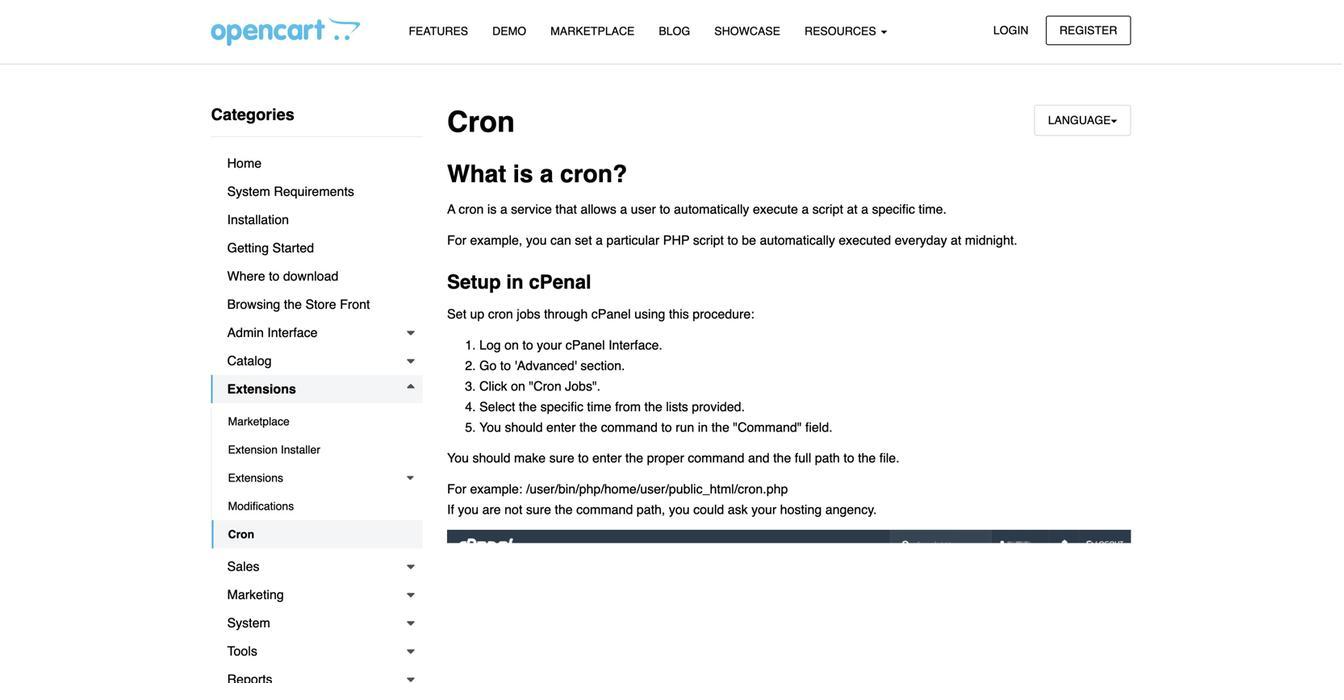 Task type: describe. For each thing, give the bounding box(es) containing it.
cpanel inside log on to your cpanel interface. go to 'advanced' section. click on "cron jobs". select the specific time from the lists provided. you should enter the command to run in the "command" field.
[[566, 338, 605, 353]]

cron link
[[212, 521, 423, 549]]

a left service
[[500, 202, 508, 217]]

make
[[514, 451, 546, 466]]

example,
[[470, 233, 523, 248]]

"cron
[[529, 379, 562, 394]]

tools
[[227, 644, 257, 659]]

and
[[748, 451, 770, 466]]

1 vertical spatial marketplace
[[228, 415, 290, 428]]

0 horizontal spatial automatically
[[674, 202, 750, 217]]

particular
[[607, 233, 660, 248]]

to left run
[[662, 420, 672, 435]]

sales link
[[211, 553, 423, 581]]

time.
[[919, 202, 947, 217]]

tools link
[[211, 638, 423, 666]]

through
[[544, 307, 588, 322]]

0 horizontal spatial you
[[447, 451, 469, 466]]

log on to your cpanel interface. go to 'advanced' section. click on "cron jobs". select the specific time from the lists provided. you should enter the command to run in the "command" field.
[[480, 338, 833, 435]]

a
[[447, 202, 456, 217]]

are
[[483, 503, 501, 518]]

specific for time
[[541, 400, 584, 415]]

0 vertical spatial in
[[507, 271, 524, 293]]

blog link
[[647, 17, 703, 45]]

system link
[[211, 610, 423, 638]]

jobs".
[[565, 379, 601, 394]]

jobs
[[517, 307, 541, 322]]

installation link
[[211, 206, 423, 234]]

provided.
[[692, 400, 745, 415]]

command inside log on to your cpanel interface. go to 'advanced' section. click on "cron jobs". select the specific time from the lists provided. you should enter the command to run in the "command" field.
[[601, 420, 658, 435]]

can
[[551, 233, 572, 248]]

download
[[283, 269, 339, 284]]

register link
[[1046, 16, 1132, 45]]

0 vertical spatial script
[[813, 202, 844, 217]]

to left be
[[728, 233, 739, 248]]

1 horizontal spatial you
[[526, 233, 547, 248]]

should inside log on to your cpanel interface. go to 'advanced' section. click on "cron jobs". select the specific time from the lists provided. you should enter the command to run in the "command" field.
[[505, 420, 543, 435]]

specific for time.
[[872, 202, 915, 217]]

getting started link
[[211, 234, 423, 262]]

register
[[1060, 24, 1118, 37]]

showcase
[[715, 25, 781, 38]]

enter inside log on to your cpanel interface. go to 'advanced' section. click on "cron jobs". select the specific time from the lists provided. you should enter the command to run in the "command" field.
[[547, 420, 576, 435]]

your inside for example: /user/bin/php/home/user/public_html/cron.php if you are not sure the command path, you could ask your hosting angency.
[[752, 503, 777, 518]]

categories
[[211, 105, 295, 124]]

catalog
[[227, 354, 272, 369]]

where to download link
[[211, 262, 423, 291]]

1 horizontal spatial cron
[[447, 105, 515, 139]]

getting
[[227, 241, 269, 256]]

set
[[575, 233, 592, 248]]

select
[[480, 400, 516, 415]]

the left 'lists'
[[645, 400, 663, 415]]

modifications
[[228, 500, 294, 513]]

1 horizontal spatial enter
[[593, 451, 622, 466]]

1 horizontal spatial automatically
[[760, 233, 836, 248]]

installer
[[281, 444, 320, 457]]

file.
[[880, 451, 900, 466]]

admin
[[227, 325, 264, 340]]

a up executed
[[862, 202, 869, 217]]

to right path
[[844, 451, 855, 466]]

0 horizontal spatial you
[[458, 503, 479, 518]]

the left file.
[[858, 451, 876, 466]]

1 vertical spatial extensions link
[[212, 464, 423, 493]]

resources link
[[793, 17, 900, 45]]

allows
[[581, 202, 617, 217]]

run
[[676, 420, 695, 435]]

0 vertical spatial is
[[513, 160, 533, 188]]

example:
[[470, 482, 523, 497]]

lists
[[666, 400, 689, 415]]

executed
[[839, 233, 892, 248]]

not
[[505, 503, 523, 518]]

log
[[480, 338, 501, 353]]

the left proper
[[626, 451, 644, 466]]

the inside browsing the store front link
[[284, 297, 302, 312]]

0 horizontal spatial cron
[[459, 202, 484, 217]]

features link
[[397, 17, 481, 45]]

hosting
[[781, 503, 822, 518]]

for example: /user/bin/php/home/user/public_html/cron.php if you are not sure the command path, you could ask your hosting angency.
[[447, 482, 877, 518]]

language button
[[1035, 105, 1132, 136]]

the down "cron
[[519, 400, 537, 415]]

php
[[663, 233, 690, 248]]

system for system
[[227, 616, 270, 631]]

admin interface link
[[211, 319, 423, 347]]

browsing
[[227, 297, 280, 312]]

blog
[[659, 25, 691, 38]]

browsing the store front
[[227, 297, 370, 312]]

1 vertical spatial script
[[693, 233, 724, 248]]

everyday
[[895, 233, 948, 248]]

path,
[[637, 503, 666, 518]]

1 vertical spatial extensions
[[228, 472, 283, 485]]

midnight.
[[966, 233, 1018, 248]]

interface.
[[609, 338, 663, 353]]

a right execute
[[802, 202, 809, 217]]

using
[[635, 307, 666, 322]]

modifications link
[[212, 493, 423, 521]]

"command"
[[733, 420, 802, 435]]

could
[[694, 503, 725, 518]]

sales
[[227, 560, 260, 574]]

the inside for example: /user/bin/php/home/user/public_html/cron.php if you are not sure the command path, you could ask your hosting angency.
[[555, 503, 573, 518]]



Task type: vqa. For each thing, say whether or not it's contained in the screenshot.
angency.
yes



Task type: locate. For each thing, give the bounding box(es) containing it.
1 vertical spatial at
[[951, 233, 962, 248]]

1 vertical spatial you
[[447, 451, 469, 466]]

your up 'advanced' on the bottom of the page
[[537, 338, 562, 353]]

you right if
[[458, 503, 479, 518]]

you left can
[[526, 233, 547, 248]]

set up cron jobs through cpanel using this procedure:
[[447, 307, 755, 322]]

getting started
[[227, 241, 314, 256]]

a left 'user'
[[620, 202, 628, 217]]

opencart - open source shopping cart solution image
[[211, 17, 361, 46]]

login link
[[980, 16, 1043, 45]]

user
[[631, 202, 656, 217]]

click
[[480, 379, 508, 394]]

store
[[306, 297, 336, 312]]

field.
[[806, 420, 833, 435]]

at up executed
[[847, 202, 858, 217]]

extensions link down the 'admin interface' link at left
[[211, 375, 423, 404]]

0 vertical spatial marketplace
[[551, 25, 635, 38]]

0 horizontal spatial is
[[488, 202, 497, 217]]

should up make
[[505, 420, 543, 435]]

0 horizontal spatial your
[[537, 338, 562, 353]]

extension
[[228, 444, 278, 457]]

you inside log on to your cpanel interface. go to 'advanced' section. click on "cron jobs". select the specific time from the lists provided. you should enter the command to run in the "command" field.
[[480, 420, 501, 435]]

command inside for example: /user/bin/php/home/user/public_html/cron.php if you are not sure the command path, you could ask your hosting angency.
[[577, 503, 633, 518]]

extensions down extension
[[228, 472, 283, 485]]

1 horizontal spatial script
[[813, 202, 844, 217]]

language
[[1049, 114, 1111, 127]]

you down select
[[480, 420, 501, 435]]

cron
[[447, 105, 515, 139], [228, 528, 254, 541]]

the left store
[[284, 297, 302, 312]]

showcase link
[[703, 17, 793, 45]]

command left path,
[[577, 503, 633, 518]]

0 horizontal spatial cron
[[228, 528, 254, 541]]

0 horizontal spatial script
[[693, 233, 724, 248]]

login
[[994, 24, 1029, 37]]

for for for example: /user/bin/php/home/user/public_html/cron.php if you are not sure the command path, you could ask your hosting angency.
[[447, 482, 467, 497]]

automatically down execute
[[760, 233, 836, 248]]

specific
[[872, 202, 915, 217], [541, 400, 584, 415]]

extension installer
[[228, 444, 320, 457]]

to right the where
[[269, 269, 280, 284]]

the down time
[[580, 420, 598, 435]]

your inside log on to your cpanel interface. go to 'advanced' section. click on "cron jobs". select the specific time from the lists provided. you should enter the command to run in the "command" field.
[[537, 338, 562, 353]]

if
[[447, 503, 454, 518]]

for inside for example: /user/bin/php/home/user/public_html/cron.php if you are not sure the command path, you could ask your hosting angency.
[[447, 482, 467, 497]]

specific inside log on to your cpanel interface. go to 'advanced' section. click on "cron jobs". select the specific time from the lists provided. you should enter the command to run in the "command" field.
[[541, 400, 584, 415]]

marketplace link
[[539, 17, 647, 45], [212, 408, 423, 436]]

0 vertical spatial your
[[537, 338, 562, 353]]

to right make
[[578, 451, 589, 466]]

procedure:
[[693, 307, 755, 322]]

full
[[795, 451, 812, 466]]

admin interface
[[227, 325, 318, 340]]

a cron is a service that allows a user to automatically execute a script at a specific time.
[[447, 202, 947, 217]]

marketing
[[227, 588, 284, 603]]

home link
[[211, 149, 423, 178]]

a
[[540, 160, 554, 188], [500, 202, 508, 217], [620, 202, 628, 217], [802, 202, 809, 217], [862, 202, 869, 217], [596, 233, 603, 248]]

cron up 'what'
[[447, 105, 515, 139]]

a right the set
[[596, 233, 603, 248]]

script
[[813, 202, 844, 217], [693, 233, 724, 248]]

1 horizontal spatial in
[[698, 420, 708, 435]]

demo
[[493, 25, 527, 38]]

proper
[[647, 451, 685, 466]]

time
[[587, 400, 612, 415]]

1 vertical spatial cron
[[488, 307, 513, 322]]

to up 'advanced' on the bottom of the page
[[523, 338, 533, 353]]

front
[[340, 297, 370, 312]]

you up if
[[447, 451, 469, 466]]

for down a
[[447, 233, 467, 248]]

1 vertical spatial cron
[[228, 528, 254, 541]]

0 horizontal spatial enter
[[547, 420, 576, 435]]

extension installer link
[[212, 436, 423, 464]]

that
[[556, 202, 577, 217]]

what is a cron?
[[447, 160, 628, 188]]

0 vertical spatial for
[[447, 233, 467, 248]]

0 vertical spatial should
[[505, 420, 543, 435]]

cron right a
[[459, 202, 484, 217]]

section.
[[581, 358, 625, 373]]

setup
[[447, 271, 501, 293]]

you right path,
[[669, 503, 690, 518]]

installation
[[227, 212, 289, 227]]

1 vertical spatial enter
[[593, 451, 622, 466]]

to right 'user'
[[660, 202, 671, 217]]

where
[[227, 269, 265, 284]]

1 horizontal spatial is
[[513, 160, 533, 188]]

a up service
[[540, 160, 554, 188]]

system requirements
[[227, 184, 354, 199]]

1 horizontal spatial marketplace link
[[539, 17, 647, 45]]

0 horizontal spatial specific
[[541, 400, 584, 415]]

features
[[409, 25, 468, 38]]

0 vertical spatial cron
[[459, 202, 484, 217]]

1 horizontal spatial specific
[[872, 202, 915, 217]]

0 vertical spatial extensions
[[227, 382, 296, 397]]

your right the ask
[[752, 503, 777, 518]]

0 vertical spatial system
[[227, 184, 270, 199]]

cron up sales
[[228, 528, 254, 541]]

0 vertical spatial at
[[847, 202, 858, 217]]

command left and
[[688, 451, 745, 466]]

0 vertical spatial marketplace link
[[539, 17, 647, 45]]

you should make sure to enter the proper command and the full path to the file.
[[447, 451, 900, 466]]

1 vertical spatial marketplace link
[[212, 408, 423, 436]]

requirements
[[274, 184, 354, 199]]

cpanel up section.
[[566, 338, 605, 353]]

your
[[537, 338, 562, 353], [752, 503, 777, 518]]

1 vertical spatial for
[[447, 482, 467, 497]]

1 vertical spatial should
[[473, 451, 511, 466]]

1 vertical spatial sure
[[526, 503, 551, 518]]

marketplace
[[551, 25, 635, 38], [228, 415, 290, 428]]

you
[[526, 233, 547, 248], [458, 503, 479, 518], [669, 503, 690, 518]]

1 system from the top
[[227, 184, 270, 199]]

sure right make
[[550, 451, 575, 466]]

2 horizontal spatial you
[[669, 503, 690, 518]]

from
[[615, 400, 641, 415]]

is up service
[[513, 160, 533, 188]]

1 horizontal spatial you
[[480, 420, 501, 435]]

0 horizontal spatial marketplace link
[[212, 408, 423, 436]]

specific left time.
[[872, 202, 915, 217]]

1 vertical spatial on
[[511, 379, 526, 394]]

0 vertical spatial cron
[[447, 105, 515, 139]]

1 horizontal spatial at
[[951, 233, 962, 248]]

cpenal
[[529, 271, 592, 293]]

extensions down catalog
[[227, 382, 296, 397]]

interface
[[267, 325, 318, 340]]

enter
[[547, 420, 576, 435], [593, 451, 622, 466]]

enter down "cron
[[547, 420, 576, 435]]

enter down time
[[593, 451, 622, 466]]

extensions link
[[211, 375, 423, 404], [212, 464, 423, 493]]

command down the from
[[601, 420, 658, 435]]

cron?
[[560, 160, 628, 188]]

1 vertical spatial is
[[488, 202, 497, 217]]

0 vertical spatial extensions link
[[211, 375, 423, 404]]

1 vertical spatial automatically
[[760, 233, 836, 248]]

0 vertical spatial enter
[[547, 420, 576, 435]]

2 for from the top
[[447, 482, 467, 497]]

extensions link down installer
[[212, 464, 423, 493]]

browsing the store front link
[[211, 291, 423, 319]]

automatically up for example, you can set a particular php script to be automatically executed everyday at midnight.
[[674, 202, 750, 217]]

extension cron jobs image
[[447, 531, 1132, 684]]

1 for from the top
[[447, 233, 467, 248]]

at for a
[[847, 202, 858, 217]]

service
[[511, 202, 552, 217]]

1 vertical spatial in
[[698, 420, 708, 435]]

2 system from the top
[[227, 616, 270, 631]]

0 vertical spatial specific
[[872, 202, 915, 217]]

up
[[470, 307, 485, 322]]

1 vertical spatial specific
[[541, 400, 584, 415]]

be
[[742, 233, 757, 248]]

should
[[505, 420, 543, 435], [473, 451, 511, 466]]

the right not at the bottom left of the page
[[555, 503, 573, 518]]

script right php
[[693, 233, 724, 248]]

0 horizontal spatial marketplace
[[228, 415, 290, 428]]

sure inside for example: /user/bin/php/home/user/public_html/cron.php if you are not sure the command path, you could ask your hosting angency.
[[526, 503, 551, 518]]

system down home
[[227, 184, 270, 199]]

0 vertical spatial cpanel
[[592, 307, 631, 322]]

1 vertical spatial your
[[752, 503, 777, 518]]

on
[[505, 338, 519, 353], [511, 379, 526, 394]]

marketing link
[[211, 581, 423, 610]]

the left full
[[774, 451, 792, 466]]

to right go
[[500, 358, 511, 373]]

command
[[601, 420, 658, 435], [688, 451, 745, 466], [577, 503, 633, 518]]

at right everyday
[[951, 233, 962, 248]]

sure right not at the bottom left of the page
[[526, 503, 551, 518]]

1 horizontal spatial your
[[752, 503, 777, 518]]

for for for example, you can set a particular php script to be automatically executed everyday at midnight.
[[447, 233, 467, 248]]

at for midnight.
[[951, 233, 962, 248]]

should up example:
[[473, 451, 511, 466]]

0 vertical spatial on
[[505, 338, 519, 353]]

in up jobs
[[507, 271, 524, 293]]

cron right up
[[488, 307, 513, 322]]

specific down "cron
[[541, 400, 584, 415]]

path
[[815, 451, 840, 466]]

1 vertical spatial command
[[688, 451, 745, 466]]

demo link
[[481, 17, 539, 45]]

0 vertical spatial automatically
[[674, 202, 750, 217]]

is up example,
[[488, 202, 497, 217]]

is
[[513, 160, 533, 188], [488, 202, 497, 217]]

started
[[273, 241, 314, 256]]

0 horizontal spatial in
[[507, 271, 524, 293]]

sure
[[550, 451, 575, 466], [526, 503, 551, 518]]

angency.
[[826, 503, 877, 518]]

system
[[227, 184, 270, 199], [227, 616, 270, 631]]

1 horizontal spatial marketplace
[[551, 25, 635, 38]]

0 vertical spatial command
[[601, 420, 658, 435]]

in right run
[[698, 420, 708, 435]]

cpanel left using
[[592, 307, 631, 322]]

on right click
[[511, 379, 526, 394]]

set
[[447, 307, 467, 322]]

script up executed
[[813, 202, 844, 217]]

extensions
[[227, 382, 296, 397], [228, 472, 283, 485]]

the down provided.
[[712, 420, 730, 435]]

system for system requirements
[[227, 184, 270, 199]]

setup in cpenal
[[447, 271, 592, 293]]

0 vertical spatial you
[[480, 420, 501, 435]]

in inside log on to your cpanel interface. go to 'advanced' section. click on "cron jobs". select the specific time from the lists provided. you should enter the command to run in the "command" field.
[[698, 420, 708, 435]]

for up if
[[447, 482, 467, 497]]

on right log
[[505, 338, 519, 353]]

1 horizontal spatial cron
[[488, 307, 513, 322]]

1 vertical spatial system
[[227, 616, 270, 631]]

2 vertical spatial command
[[577, 503, 633, 518]]

home
[[227, 156, 262, 171]]

catalog link
[[211, 347, 423, 375]]

0 horizontal spatial at
[[847, 202, 858, 217]]

1 vertical spatial cpanel
[[566, 338, 605, 353]]

0 vertical spatial sure
[[550, 451, 575, 466]]

what
[[447, 160, 507, 188]]

system up tools at the left of the page
[[227, 616, 270, 631]]

to
[[660, 202, 671, 217], [728, 233, 739, 248], [269, 269, 280, 284], [523, 338, 533, 353], [500, 358, 511, 373], [662, 420, 672, 435], [578, 451, 589, 466], [844, 451, 855, 466]]



